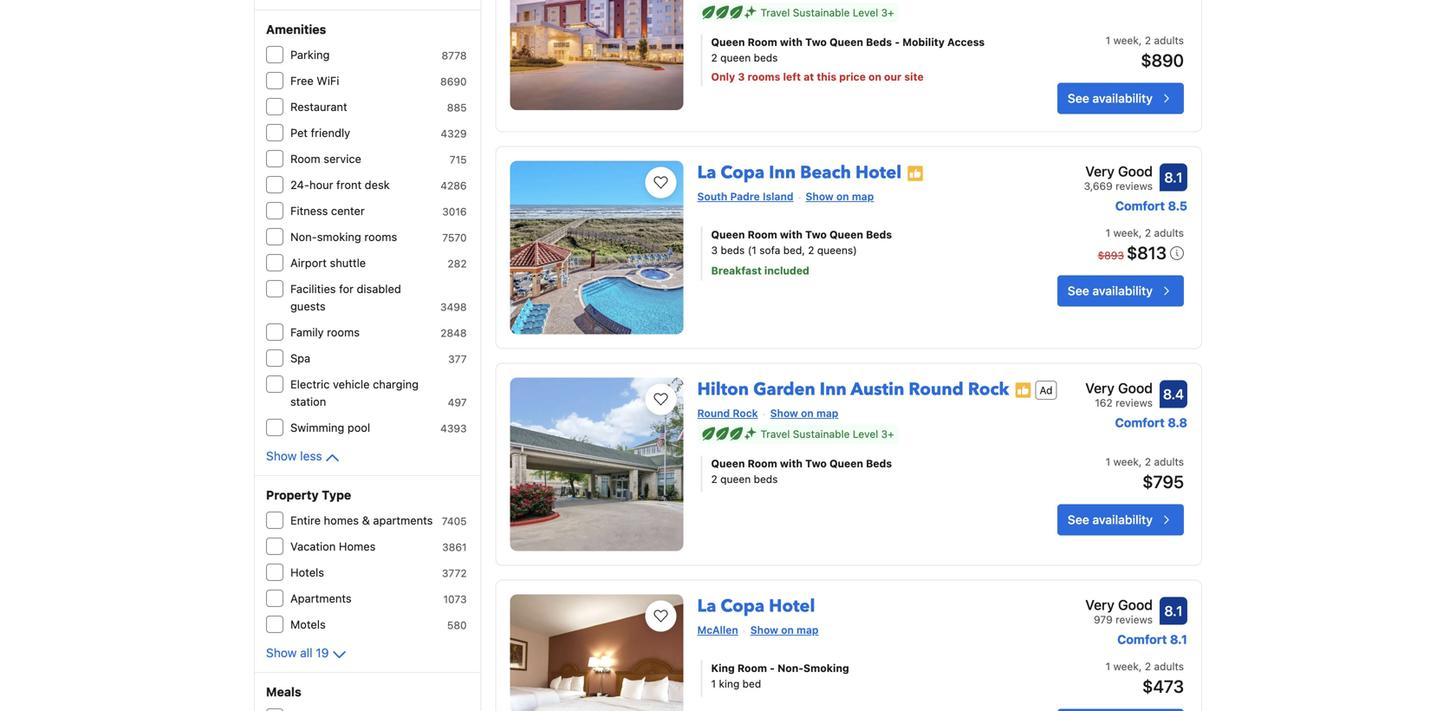 Task type: locate. For each thing, give the bounding box(es) containing it.
2 up only
[[712, 51, 718, 64]]

travel down "garden"
[[761, 428, 790, 440]]

copa
[[721, 161, 765, 185], [721, 594, 765, 618]]

availability for hilton garden inn austin round rock
[[1093, 512, 1153, 527]]

very good element
[[1085, 161, 1153, 182], [1086, 378, 1153, 398], [1086, 594, 1153, 615]]

2 see availability from the top
[[1068, 283, 1153, 298]]

1 vertical spatial travel sustainable level 3+
[[761, 428, 895, 440]]

show left less
[[266, 449, 297, 463]]

disabled
[[357, 282, 401, 295]]

rock left this property is part of our preferred partner program. it's committed to providing excellent service and good value. it'll pay us a higher commission if you make a booking. image
[[969, 378, 1010, 401]]

room inside the queen room with two queen beds 2 queen beds
[[748, 457, 778, 469]]

, up $813
[[1139, 227, 1143, 239]]

round
[[909, 378, 964, 401], [698, 407, 730, 419]]

reviews for la copa inn beach hotel
[[1116, 180, 1153, 192]]

2 horizontal spatial rooms
[[748, 71, 781, 83]]

, for $890
[[1139, 34, 1143, 46]]

0 vertical spatial la
[[698, 161, 717, 185]]

see availability link down 1 week , 2 adults $795
[[1058, 504, 1185, 535]]

bed,
[[784, 244, 806, 256]]

1 vertical spatial reviews
[[1116, 397, 1153, 409]]

two up at
[[806, 36, 827, 48]]

sustainable up the queen room with two queen beds 2 queen beds
[[793, 428, 850, 440]]

1 queen room with two queen beds link from the top
[[712, 227, 1005, 242]]

map up queens)
[[852, 190, 874, 202]]

with inside the queen room with two queen beds 2 queen beds
[[780, 457, 803, 469]]

1
[[1106, 34, 1111, 46], [1106, 227, 1111, 239], [1106, 456, 1111, 468], [1106, 660, 1111, 672], [712, 678, 716, 690]]

inn
[[769, 161, 796, 185], [820, 378, 847, 401]]

1 horizontal spatial rock
[[969, 378, 1010, 401]]

1 queen from the top
[[721, 51, 751, 64]]

1 copa from the top
[[721, 161, 765, 185]]

2 with from the top
[[780, 228, 803, 240]]

very inside very good 162 reviews
[[1086, 380, 1115, 396]]

- left 'mobility'
[[895, 36, 900, 48]]

1 vertical spatial la
[[698, 594, 717, 618]]

1 horizontal spatial 3
[[738, 71, 745, 83]]

3 right only
[[738, 71, 745, 83]]

1 week , 2 adults $473
[[1106, 660, 1185, 696]]

2 vertical spatial beds
[[866, 457, 893, 469]]

0 horizontal spatial round
[[698, 407, 730, 419]]

non- inside king room - non-smoking 1 king bed
[[778, 662, 804, 674]]

la up the south
[[698, 161, 717, 185]]

3 with from the top
[[780, 457, 803, 469]]

1 see from the top
[[1068, 91, 1090, 105]]

0 vertical spatial availability
[[1093, 91, 1153, 105]]

1 see availability from the top
[[1068, 91, 1153, 105]]

0 vertical spatial good
[[1119, 163, 1153, 179]]

with down "garden"
[[780, 457, 803, 469]]

copa for hotel
[[721, 594, 765, 618]]

very
[[1086, 163, 1115, 179], [1086, 380, 1115, 396], [1086, 596, 1115, 613]]

rooms left 'left'
[[748, 71, 781, 83]]

room inside king room - non-smoking 1 king bed
[[738, 662, 768, 674]]

0 vertical spatial hotel
[[856, 161, 902, 185]]

round right 'austin'
[[909, 378, 964, 401]]

adults
[[1155, 34, 1185, 46], [1155, 227, 1185, 239], [1155, 456, 1185, 468], [1155, 660, 1185, 672]]

3 beds from the top
[[866, 457, 893, 469]]

2 copa from the top
[[721, 594, 765, 618]]

0 vertical spatial scored 8.1 element
[[1160, 163, 1188, 191]]

1 vertical spatial rock
[[733, 407, 759, 419]]

1 inside 1 week , 2 adults $473
[[1106, 660, 1111, 672]]

, down comfort 8.1
[[1139, 660, 1143, 672]]

la inside "link"
[[698, 161, 717, 185]]

1 vertical spatial beds
[[721, 244, 745, 256]]

very for hilton garden inn austin round rock
[[1086, 380, 1115, 396]]

week inside 1 week , 2 adults $795
[[1114, 456, 1139, 468]]

, inside 1 week , 2 adults $890
[[1139, 34, 1143, 46]]

2 vertical spatial see availability link
[[1058, 504, 1185, 535]]

good
[[1119, 163, 1153, 179], [1119, 380, 1153, 396], [1119, 596, 1153, 613]]

rooms down facilities for disabled guests at the left of page
[[327, 326, 360, 339]]

2 sustainable from the top
[[793, 428, 850, 440]]

show less
[[266, 449, 322, 463]]

2 vertical spatial see availability
[[1068, 512, 1153, 527]]

inn up the island
[[769, 161, 796, 185]]

2 reviews from the top
[[1116, 397, 1153, 409]]

show for comfort 8.5
[[806, 190, 834, 202]]

$890
[[1142, 50, 1185, 70]]

0 vertical spatial rooms
[[748, 71, 781, 83]]

0 vertical spatial queen room with two queen beds link
[[712, 227, 1005, 242]]

, inside 1 week , 2 adults $795
[[1139, 456, 1143, 468]]

0 vertical spatial beds
[[754, 51, 778, 64]]

1 la from the top
[[698, 161, 717, 185]]

very good element for la copa inn beach hotel
[[1085, 161, 1153, 182]]

1 vertical spatial copa
[[721, 594, 765, 618]]

sofa
[[760, 244, 781, 256]]

8.1 up 8.5
[[1165, 169, 1183, 185]]

good inside very good 3,669 reviews
[[1119, 163, 1153, 179]]

show down "garden"
[[771, 407, 799, 419]]

scored 8.1 element up comfort 8.1
[[1160, 597, 1188, 625]]

adults up the $473
[[1155, 660, 1185, 672]]

vehicle
[[333, 378, 370, 391]]

1 vertical spatial with
[[780, 228, 803, 240]]

0 vertical spatial see
[[1068, 91, 1090, 105]]

with up 'left'
[[780, 36, 803, 48]]

1 vertical spatial queen room with two queen beds link
[[712, 456, 1005, 471]]

1 vertical spatial queen
[[721, 473, 751, 485]]

2 level from the top
[[853, 428, 879, 440]]

1 vertical spatial hotel
[[769, 594, 816, 618]]

level
[[853, 6, 879, 18], [853, 428, 879, 440]]

2 travel from the top
[[761, 428, 790, 440]]

room inside queen room with two queen beds - mobility access 2 queen beds only 3 rooms left at this price on our site
[[748, 36, 778, 48]]

good up comfort 8.1
[[1119, 596, 1153, 613]]

2 vertical spatial see
[[1068, 512, 1090, 527]]

show
[[806, 190, 834, 202], [771, 407, 799, 419], [266, 449, 297, 463], [751, 624, 779, 636], [266, 646, 297, 660]]

show on map down beach
[[806, 190, 874, 202]]

, for $473
[[1139, 660, 1143, 672]]

reviews up comfort 8.1
[[1116, 613, 1153, 626]]

0 vertical spatial level
[[853, 6, 879, 18]]

2 very from the top
[[1086, 380, 1115, 396]]

sustainable up queen room with two queen beds - mobility access link
[[793, 6, 850, 18]]

1 vertical spatial two
[[806, 228, 827, 240]]

see availability for hilton garden inn austin round rock
[[1068, 512, 1153, 527]]

2 beds from the top
[[866, 228, 893, 240]]

show less button
[[266, 447, 343, 468]]

smoking
[[804, 662, 850, 674]]

good inside "very good 979 reviews"
[[1119, 596, 1153, 613]]

0 vertical spatial with
[[780, 36, 803, 48]]

bed
[[743, 678, 762, 690]]

adults for $473
[[1155, 660, 1185, 672]]

497
[[448, 396, 467, 408]]

2 see from the top
[[1068, 283, 1090, 298]]

scored 8.1 element up 8.5
[[1160, 163, 1188, 191]]

very up 3,669
[[1086, 163, 1115, 179]]

scored 8.1 element
[[1160, 163, 1188, 191], [1160, 597, 1188, 625]]

comfort for la copa inn beach hotel
[[1116, 198, 1166, 213]]

room for $795
[[748, 457, 778, 469]]

on for comfort 8.8
[[801, 407, 814, 419]]

availability down 1 week , 2 adults $795
[[1093, 512, 1153, 527]]

very good element up comfort 8.5
[[1085, 161, 1153, 182]]

hotel inside "link"
[[856, 161, 902, 185]]

0 vertical spatial travel sustainable level 3+
[[761, 6, 895, 18]]

two
[[806, 36, 827, 48], [806, 228, 827, 240], [806, 457, 827, 469]]

2 inside the queen room with two queen beds 2 queen beds
[[712, 473, 718, 485]]

two inside queen room with two queen beds 3 beds (1 sofa bed, 2 queens) breakfast included
[[806, 228, 827, 240]]

8.1 up the $473
[[1171, 632, 1188, 646]]

queen down round rock
[[721, 473, 751, 485]]

8.1 for 8.5
[[1165, 169, 1183, 185]]

0 vertical spatial two
[[806, 36, 827, 48]]

non-
[[291, 230, 317, 243], [778, 662, 804, 674]]

0 vertical spatial see availability link
[[1058, 83, 1185, 114]]

map up the smoking
[[797, 624, 819, 636]]

3772
[[442, 567, 467, 579]]

1 vertical spatial inn
[[820, 378, 847, 401]]

room inside queen room with two queen beds 3 beds (1 sofa bed, 2 queens) breakfast included
[[748, 228, 778, 240]]

la up mcallen
[[698, 594, 717, 618]]

round inside "link"
[[909, 378, 964, 401]]

show inside dropdown button
[[266, 449, 297, 463]]

0 vertical spatial -
[[895, 36, 900, 48]]

1 very from the top
[[1086, 163, 1115, 179]]

comfort 8.5
[[1116, 198, 1188, 213]]

queen up queens)
[[830, 228, 864, 240]]

comfort 8.8
[[1116, 415, 1188, 430]]

with for garden
[[780, 457, 803, 469]]

adults inside 1 week , 2 adults $473
[[1155, 660, 1185, 672]]

family rooms
[[291, 326, 360, 339]]

2 vertical spatial comfort
[[1118, 632, 1168, 646]]

shuttle
[[330, 256, 366, 269]]

0 vertical spatial see availability
[[1068, 91, 1153, 105]]

1 horizontal spatial hotel
[[856, 161, 902, 185]]

2 travel sustainable level 3+ from the top
[[761, 428, 895, 440]]

adults down 8.5
[[1155, 227, 1185, 239]]

3 reviews from the top
[[1116, 613, 1153, 626]]

comfort for hilton garden inn austin round rock
[[1116, 415, 1165, 430]]

on
[[869, 71, 882, 83], [837, 190, 850, 202], [801, 407, 814, 419], [782, 624, 794, 636]]

1 vertical spatial level
[[853, 428, 879, 440]]

1 inside 1 week , 2 adults $890
[[1106, 34, 1111, 46]]

electric
[[291, 378, 330, 391]]

reviews up comfort 8.5
[[1116, 180, 1153, 192]]

3 up breakfast
[[712, 244, 718, 256]]

3 see from the top
[[1068, 512, 1090, 527]]

2 good from the top
[[1119, 380, 1153, 396]]

mobility
[[903, 36, 945, 48]]

queen room with two queen beds - mobility access link
[[712, 34, 1005, 50]]

show down "la copa hotel"
[[751, 624, 779, 636]]

2 la from the top
[[698, 594, 717, 618]]

715
[[450, 154, 467, 166]]

show for comfort 8.8
[[771, 407, 799, 419]]

family
[[291, 326, 324, 339]]

show down beach
[[806, 190, 834, 202]]

1 week from the top
[[1114, 34, 1139, 46]]

, inside 1 week , 2 adults $473
[[1139, 660, 1143, 672]]

two inside the queen room with two queen beds 2 queen beds
[[806, 457, 827, 469]]

1 vertical spatial very good element
[[1086, 378, 1153, 398]]

travel sustainable level 3+
[[761, 6, 895, 18], [761, 428, 895, 440]]

1 vertical spatial see availability link
[[1058, 275, 1185, 306]]

show all 19
[[266, 646, 329, 660]]

8778
[[442, 49, 467, 62]]

this property is part of our preferred partner program. it's committed to providing excellent service and good value. it'll pay us a higher commission if you make a booking. image
[[907, 165, 925, 182], [907, 165, 925, 182], [1015, 382, 1032, 399]]

1 vertical spatial comfort
[[1116, 415, 1165, 430]]

show on map for beach
[[806, 190, 874, 202]]

3 very from the top
[[1086, 596, 1115, 613]]

comfort up 1 week , 2 adults
[[1116, 198, 1166, 213]]

1 vertical spatial -
[[770, 662, 775, 674]]

0 horizontal spatial -
[[770, 662, 775, 674]]

queen room with two queen beds 3 beds (1 sofa bed, 2 queens) breakfast included
[[712, 228, 893, 276]]

inn for beach
[[769, 161, 796, 185]]

3 two from the top
[[806, 457, 827, 469]]

3+
[[882, 6, 895, 18], [882, 428, 895, 440]]

0 vertical spatial inn
[[769, 161, 796, 185]]

1 vertical spatial see availability
[[1068, 283, 1153, 298]]

1 vertical spatial availability
[[1093, 283, 1153, 298]]

on for comfort 8.5
[[837, 190, 850, 202]]

3,669
[[1085, 180, 1113, 192]]

1 for $890
[[1106, 34, 1111, 46]]

1 vertical spatial see
[[1068, 283, 1090, 298]]

level up queen room with two queen beds - mobility access link
[[853, 6, 879, 18]]

travel up 'left'
[[761, 6, 790, 18]]

1 scored 8.1 element from the top
[[1160, 163, 1188, 191]]

two down "garden"
[[806, 457, 827, 469]]

2 vertical spatial show on map
[[751, 624, 819, 636]]

1 vertical spatial sustainable
[[793, 428, 850, 440]]

map
[[852, 190, 874, 202], [817, 407, 839, 419], [797, 624, 819, 636]]

availability
[[1093, 91, 1153, 105], [1093, 283, 1153, 298], [1093, 512, 1153, 527]]

good up comfort 8.8
[[1119, 380, 1153, 396]]

2 vertical spatial map
[[797, 624, 819, 636]]

adults up $890
[[1155, 34, 1185, 46]]

1 vertical spatial non-
[[778, 662, 804, 674]]

24-hour front desk
[[291, 178, 390, 191]]

1 two from the top
[[806, 36, 827, 48]]

with for copa
[[780, 228, 803, 240]]

8.1
[[1165, 169, 1183, 185], [1165, 603, 1183, 619], [1171, 632, 1188, 646]]

0 vertical spatial beds
[[866, 36, 893, 48]]

3+ down 'austin'
[[882, 428, 895, 440]]

comfort down "very good 979 reviews"
[[1118, 632, 1168, 646]]

very up 979
[[1086, 596, 1115, 613]]

2 see availability link from the top
[[1058, 275, 1185, 306]]

very good element up comfort 8.8
[[1086, 378, 1153, 398]]

2 vertical spatial availability
[[1093, 512, 1153, 527]]

comfort down very good 162 reviews
[[1116, 415, 1165, 430]]

1 horizontal spatial -
[[895, 36, 900, 48]]

4 week from the top
[[1114, 660, 1139, 672]]

1 vertical spatial beds
[[866, 228, 893, 240]]

1 vertical spatial 3
[[712, 244, 718, 256]]

with up the bed,
[[780, 228, 803, 240]]

0 vertical spatial travel
[[761, 6, 790, 18]]

1 travel sustainable level 3+ from the top
[[761, 6, 895, 18]]

1 inside 1 week , 2 adults $795
[[1106, 456, 1111, 468]]

0 vertical spatial sustainable
[[793, 6, 850, 18]]

2 down round rock
[[712, 473, 718, 485]]

0 vertical spatial queen
[[721, 51, 751, 64]]

comfort
[[1116, 198, 1166, 213], [1116, 415, 1165, 430], [1118, 632, 1168, 646]]

motels
[[291, 618, 326, 631]]

inn for austin
[[820, 378, 847, 401]]

1 vertical spatial rooms
[[365, 230, 397, 243]]

reviews inside very good 162 reviews
[[1116, 397, 1153, 409]]

3 inside queen room with two queen beds - mobility access 2 queen beds only 3 rooms left at this price on our site
[[738, 71, 745, 83]]

3 adults from the top
[[1155, 456, 1185, 468]]

2 up "$795"
[[1145, 456, 1152, 468]]

0 horizontal spatial hotel
[[769, 594, 816, 618]]

two for beach
[[806, 228, 827, 240]]

queen room with two queen beds link up queens)
[[712, 227, 1005, 242]]

1 , from the top
[[1139, 34, 1143, 46]]

hilton garden inn austin round rock image
[[510, 378, 684, 551]]

- right king
[[770, 662, 775, 674]]

see availability
[[1068, 91, 1153, 105], [1068, 283, 1153, 298], [1068, 512, 1153, 527]]

hotel up king room - non-smoking 1 king bed
[[769, 594, 816, 618]]

beds inside the queen room with two queen beds 2 queen beds
[[866, 457, 893, 469]]

4 , from the top
[[1139, 660, 1143, 672]]

1 vertical spatial good
[[1119, 380, 1153, 396]]

beds
[[866, 36, 893, 48], [866, 228, 893, 240], [866, 457, 893, 469]]

week
[[1114, 34, 1139, 46], [1114, 227, 1139, 239], [1114, 456, 1139, 468], [1114, 660, 1139, 672]]

2 vertical spatial rooms
[[327, 326, 360, 339]]

2 , from the top
[[1139, 227, 1143, 239]]

with inside queen room with two queen beds 3 beds (1 sofa bed, 2 queens) breakfast included
[[780, 228, 803, 240]]

1 with from the top
[[780, 36, 803, 48]]

1 vertical spatial 8.1
[[1165, 603, 1183, 619]]

availability down $893
[[1093, 283, 1153, 298]]

hotel
[[856, 161, 902, 185], [769, 594, 816, 618]]

scored 8.1 element for 8.1
[[1160, 597, 1188, 625]]

level down 'austin'
[[853, 428, 879, 440]]

3 availability from the top
[[1093, 512, 1153, 527]]

1 vertical spatial show on map
[[771, 407, 839, 419]]

on down beach
[[837, 190, 850, 202]]

queen up price
[[830, 36, 864, 48]]

2 queen from the top
[[721, 473, 751, 485]]

2 vertical spatial two
[[806, 457, 827, 469]]

show on map down "garden"
[[771, 407, 839, 419]]

1 horizontal spatial non-
[[778, 662, 804, 674]]

travel sustainable level 3+ up queen room with two queen beds - mobility access link
[[761, 6, 895, 18]]

see for hilton garden inn austin round rock
[[1068, 512, 1090, 527]]

see availability for la copa inn beach hotel
[[1068, 283, 1153, 298]]

8.1 up comfort 8.1
[[1165, 603, 1183, 619]]

0 vertical spatial map
[[852, 190, 874, 202]]

copa up mcallen
[[721, 594, 765, 618]]

3 week from the top
[[1114, 456, 1139, 468]]

la copa inn beach hotel link
[[698, 154, 902, 185]]

2 inside 1 week , 2 adults $473
[[1145, 660, 1152, 672]]

4286
[[441, 180, 467, 192]]

king
[[719, 678, 740, 690]]

show for comfort 8.1
[[751, 624, 779, 636]]

4 adults from the top
[[1155, 660, 1185, 672]]

1 vertical spatial 3+
[[882, 428, 895, 440]]

2 inside queen room with two queen beds - mobility access 2 queen beds only 3 rooms left at this price on our site
[[712, 51, 718, 64]]

la
[[698, 161, 717, 185], [698, 594, 717, 618]]

see availability link
[[1058, 83, 1185, 114], [1058, 275, 1185, 306], [1058, 504, 1185, 535]]

1 adults from the top
[[1155, 34, 1185, 46]]

0 vertical spatial reviews
[[1116, 180, 1153, 192]]

1 vertical spatial very
[[1086, 380, 1115, 396]]

, down comfort 8.8
[[1139, 456, 1143, 468]]

week for $795
[[1114, 456, 1139, 468]]

inn left 'austin'
[[820, 378, 847, 401]]

1 horizontal spatial inn
[[820, 378, 847, 401]]

good inside very good 162 reviews
[[1119, 380, 1153, 396]]

2 availability from the top
[[1093, 283, 1153, 298]]

0 vertical spatial non-
[[291, 230, 317, 243]]

see for la copa inn beach hotel
[[1068, 283, 1090, 298]]

&
[[362, 514, 370, 527]]

reviews inside very good 3,669 reviews
[[1116, 180, 1153, 192]]

queen room with two queen beds - mobility access 2 queen beds only 3 rooms left at this price on our site
[[712, 36, 985, 83]]

show on map down "la copa hotel"
[[751, 624, 819, 636]]

at
[[804, 71, 815, 83]]

2 scored 8.1 element from the top
[[1160, 597, 1188, 625]]

reviews inside "very good 979 reviews"
[[1116, 613, 1153, 626]]

0 vertical spatial rock
[[969, 378, 1010, 401]]

0 horizontal spatial rock
[[733, 407, 759, 419]]

scored 8.4 element
[[1160, 380, 1188, 408]]

0 vertical spatial show on map
[[806, 190, 874, 202]]

rooms right smoking in the top of the page
[[365, 230, 397, 243]]

2 vertical spatial beds
[[754, 473, 778, 485]]

show on map
[[806, 190, 874, 202], [771, 407, 839, 419], [751, 624, 819, 636]]

see availability down 1 week , 2 adults $890
[[1068, 91, 1153, 105]]

very good element for hilton garden inn austin round rock
[[1086, 378, 1153, 398]]

0 vertical spatial round
[[909, 378, 964, 401]]

week inside 1 week , 2 adults $890
[[1114, 34, 1139, 46]]

reviews up comfort 8.8
[[1116, 397, 1153, 409]]

copa inside "link"
[[721, 161, 765, 185]]

queen up only
[[721, 51, 751, 64]]

two up queens)
[[806, 228, 827, 240]]

adults inside 1 week , 2 adults $890
[[1155, 34, 1185, 46]]

map for austin
[[817, 407, 839, 419]]

1 week , 2 adults $890
[[1106, 34, 1185, 70]]

0 horizontal spatial 3
[[712, 244, 718, 256]]

0 horizontal spatial inn
[[769, 161, 796, 185]]

2 two from the top
[[806, 228, 827, 240]]

3+ up queen room with two queen beds - mobility access link
[[882, 6, 895, 18]]

0 vertical spatial 8.1
[[1165, 169, 1183, 185]]

1 reviews from the top
[[1116, 180, 1153, 192]]

see availability link down 1 week , 2 adults $890
[[1058, 83, 1185, 114]]

3 , from the top
[[1139, 456, 1143, 468]]

rock
[[969, 378, 1010, 401], [733, 407, 759, 419]]

la for la copa inn beach hotel
[[698, 161, 717, 185]]

1 horizontal spatial round
[[909, 378, 964, 401]]

very inside very good 3,669 reviews
[[1086, 163, 1115, 179]]

3 good from the top
[[1119, 596, 1153, 613]]

on left our
[[869, 71, 882, 83]]

price
[[840, 71, 866, 83]]

copa up padre
[[721, 161, 765, 185]]

2 vertical spatial with
[[780, 457, 803, 469]]

1 vertical spatial scored 8.1 element
[[1160, 597, 1188, 625]]

beds inside queen room with two queen beds 3 beds (1 sofa bed, 2 queens) breakfast included
[[866, 228, 893, 240]]

adults inside 1 week , 2 adults $795
[[1155, 456, 1185, 468]]

2 up the $473
[[1145, 660, 1152, 672]]

2 right the bed,
[[809, 244, 815, 256]]

0 vertical spatial 3+
[[882, 6, 895, 18]]

all
[[300, 646, 313, 660]]

hotel right beach
[[856, 161, 902, 185]]

availability down 1 week , 2 adults $890
[[1093, 91, 1153, 105]]

airport shuttle
[[291, 256, 366, 269]]

1 beds from the top
[[866, 36, 893, 48]]

see availability down $893
[[1068, 283, 1153, 298]]

week inside 1 week , 2 adults $473
[[1114, 660, 1139, 672]]

0 vertical spatial very good element
[[1085, 161, 1153, 182]]

0 vertical spatial 3
[[738, 71, 745, 83]]

2 inside queen room with two queen beds 3 beds (1 sofa bed, 2 queens) breakfast included
[[809, 244, 815, 256]]

room
[[748, 36, 778, 48], [291, 152, 321, 165], [748, 228, 778, 240], [748, 457, 778, 469], [738, 662, 768, 674]]

very up 162
[[1086, 380, 1115, 396]]

1 availability from the top
[[1093, 91, 1153, 105]]

2 vertical spatial very
[[1086, 596, 1115, 613]]

rock down hilton
[[733, 407, 759, 419]]

3 see availability from the top
[[1068, 512, 1153, 527]]

0 vertical spatial copa
[[721, 161, 765, 185]]

map down hilton garden inn austin round rock
[[817, 407, 839, 419]]

airport
[[291, 256, 327, 269]]

room for $473
[[738, 662, 768, 674]]

wifi
[[317, 74, 339, 87]]

adults up "$795"
[[1155, 456, 1185, 468]]

0 vertical spatial very
[[1086, 163, 1115, 179]]

good up comfort 8.5
[[1119, 163, 1153, 179]]

less
[[300, 449, 322, 463]]

1 vertical spatial map
[[817, 407, 839, 419]]

round down hilton
[[698, 407, 730, 419]]

very inside "very good 979 reviews"
[[1086, 596, 1115, 613]]

hilton garden inn austin round rock link
[[698, 371, 1010, 401]]

see availability link down $893
[[1058, 275, 1185, 306]]

see availability down 1 week , 2 adults $795
[[1068, 512, 1153, 527]]

2 vertical spatial reviews
[[1116, 613, 1153, 626]]

queen room with two queen beds link down hilton garden inn austin round rock
[[712, 456, 1005, 471]]

rock inside "link"
[[969, 378, 1010, 401]]

site
[[905, 71, 924, 83]]

8.4
[[1164, 386, 1185, 402]]

2 queen room with two queen beds link from the top
[[712, 456, 1005, 471]]

2 vertical spatial good
[[1119, 596, 1153, 613]]

on down "garden"
[[801, 407, 814, 419]]

3 see availability link from the top
[[1058, 504, 1185, 535]]

very good element up comfort 8.1
[[1086, 594, 1153, 615]]

on down "la copa hotel"
[[782, 624, 794, 636]]

beds inside the queen room with two queen beds 2 queen beds
[[754, 473, 778, 485]]

parking
[[291, 48, 330, 61]]

la copa inn beach hotel image
[[510, 161, 684, 334]]

0 horizontal spatial non-
[[291, 230, 317, 243]]

2 3+ from the top
[[882, 428, 895, 440]]

queen room with two queen beds link
[[712, 227, 1005, 242], [712, 456, 1005, 471]]

19
[[316, 646, 329, 660]]

travel sustainable level 3+ up the queen room with two queen beds 2 queen beds
[[761, 428, 895, 440]]

1 good from the top
[[1119, 163, 1153, 179]]



Task type: vqa. For each thing, say whether or not it's contained in the screenshot.


Task type: describe. For each thing, give the bounding box(es) containing it.
very good 3,669 reviews
[[1085, 163, 1153, 192]]

round rock
[[698, 407, 759, 419]]

1 for $795
[[1106, 456, 1111, 468]]

this property is part of our preferred partner program. it's committed to providing excellent service and good value. it'll pay us a higher commission if you make a booking. image for round
[[1015, 382, 1032, 399]]

885
[[447, 101, 467, 114]]

la copa hotel link
[[698, 587, 816, 618]]

good for hilton garden inn austin round rock
[[1119, 380, 1153, 396]]

scored 8.1 element for 8.5
[[1160, 163, 1188, 191]]

week for $890
[[1114, 34, 1139, 46]]

2 up $813
[[1145, 227, 1152, 239]]

2 adults from the top
[[1155, 227, 1185, 239]]

property
[[266, 488, 319, 502]]

show inside dropdown button
[[266, 646, 297, 660]]

availability for la copa inn beach hotel
[[1093, 283, 1153, 298]]

7570
[[442, 232, 467, 244]]

show on map for austin
[[771, 407, 839, 419]]

comfort 8.1
[[1118, 632, 1188, 646]]

queens)
[[818, 244, 858, 256]]

this property is part of our preferred partner program. it's committed to providing excellent service and good value. it'll pay us a higher commission if you make a booking. image
[[1015, 382, 1032, 399]]

beds inside queen room with two queen beds - mobility access 2 queen beds only 3 rooms left at this price on our site
[[754, 51, 778, 64]]

2 vertical spatial very good element
[[1086, 594, 1153, 615]]

included
[[765, 264, 810, 276]]

see availability link for la copa inn beach hotel
[[1058, 275, 1185, 306]]

charging
[[373, 378, 419, 391]]

1073
[[444, 593, 467, 605]]

good for la copa inn beach hotel
[[1119, 163, 1153, 179]]

meals
[[266, 685, 302, 699]]

only
[[712, 71, 736, 83]]

see availability link for hilton garden inn austin round rock
[[1058, 504, 1185, 535]]

swimming
[[291, 421, 345, 434]]

two for austin
[[806, 457, 827, 469]]

1 week , 2 adults $795
[[1106, 456, 1185, 492]]

hour
[[310, 178, 333, 191]]

979
[[1094, 613, 1113, 626]]

week for $473
[[1114, 660, 1139, 672]]

type
[[322, 488, 351, 502]]

ad
[[1040, 384, 1053, 396]]

, for $795
[[1139, 456, 1143, 468]]

la copa inn beach hotel
[[698, 161, 902, 185]]

1 see availability link from the top
[[1058, 83, 1185, 114]]

our
[[885, 71, 902, 83]]

queen room with two queen beds link for beach
[[712, 227, 1005, 242]]

hotels
[[291, 566, 324, 579]]

queen inside the queen room with two queen beds 2 queen beds
[[721, 473, 751, 485]]

adults for $890
[[1155, 34, 1185, 46]]

282
[[448, 258, 467, 270]]

8.5
[[1169, 198, 1188, 213]]

front
[[337, 178, 362, 191]]

entire
[[291, 514, 321, 527]]

1 vertical spatial round
[[698, 407, 730, 419]]

free wifi
[[291, 74, 339, 87]]

map for beach
[[852, 190, 874, 202]]

2 inside 1 week , 2 adults $890
[[1145, 34, 1152, 46]]

beds for round
[[866, 457, 893, 469]]

non-smoking rooms
[[291, 230, 397, 243]]

la for la copa hotel
[[698, 594, 717, 618]]

copa for inn
[[721, 161, 765, 185]]

2 vertical spatial 8.1
[[1171, 632, 1188, 646]]

friendly
[[311, 126, 351, 139]]

beds inside queen room with two queen beds 3 beds (1 sofa bed, 2 queens) breakfast included
[[721, 244, 745, 256]]

room for $890
[[748, 36, 778, 48]]

king
[[712, 662, 735, 674]]

3 inside queen room with two queen beds 3 beds (1 sofa bed, 2 queens) breakfast included
[[712, 244, 718, 256]]

queen room with two queen beds link for austin
[[712, 456, 1005, 471]]

on for comfort 8.1
[[782, 624, 794, 636]]

center
[[331, 204, 365, 217]]

pet friendly
[[291, 126, 351, 139]]

580
[[447, 619, 467, 631]]

1 level from the top
[[853, 6, 879, 18]]

(1
[[748, 244, 757, 256]]

queen down hilton garden inn austin round rock
[[830, 457, 864, 469]]

0 horizontal spatial rooms
[[327, 326, 360, 339]]

rooms inside queen room with two queen beds - mobility access 2 queen beds only 3 rooms left at this price on our site
[[748, 71, 781, 83]]

fitness
[[291, 204, 328, 217]]

3498
[[441, 301, 467, 313]]

8690
[[441, 75, 467, 88]]

very good 162 reviews
[[1086, 380, 1153, 409]]

desk
[[365, 178, 390, 191]]

this property is part of our preferred partner program. it's committed to providing excellent service and good value. it'll pay us a higher commission if you make a booking. image for hotel
[[907, 165, 925, 182]]

beds for hotel
[[866, 228, 893, 240]]

south padre island
[[698, 190, 794, 202]]

$813
[[1127, 242, 1167, 263]]

facilities for disabled guests
[[291, 282, 401, 313]]

electric vehicle charging station
[[291, 378, 419, 408]]

2 inside 1 week , 2 adults $795
[[1145, 456, 1152, 468]]

- inside queen room with two queen beds - mobility access 2 queen beds only 3 rooms left at this price on our site
[[895, 36, 900, 48]]

reviews for hilton garden inn austin round rock
[[1116, 397, 1153, 409]]

4393
[[441, 422, 467, 434]]

homes
[[324, 514, 359, 527]]

this
[[817, 71, 837, 83]]

south
[[698, 190, 728, 202]]

beach
[[801, 161, 852, 185]]

queen down round rock
[[712, 457, 745, 469]]

$473
[[1143, 676, 1185, 696]]

adults for $795
[[1155, 456, 1185, 468]]

property type
[[266, 488, 351, 502]]

two inside queen room with two queen beds - mobility access 2 queen beds only 3 rooms left at this price on our site
[[806, 36, 827, 48]]

pet
[[291, 126, 308, 139]]

hilton garden inn austin round rock
[[698, 378, 1010, 401]]

3861
[[442, 541, 467, 553]]

hilton garden inn north houston spring image
[[510, 0, 684, 110]]

beds inside queen room with two queen beds - mobility access 2 queen beds only 3 rooms left at this price on our site
[[866, 36, 893, 48]]

la copa hotel
[[698, 594, 816, 618]]

1 3+ from the top
[[882, 6, 895, 18]]

very for la copa inn beach hotel
[[1086, 163, 1115, 179]]

with inside queen room with two queen beds - mobility access 2 queen beds only 3 rooms left at this price on our site
[[780, 36, 803, 48]]

162
[[1096, 397, 1113, 409]]

1 travel from the top
[[761, 6, 790, 18]]

queen inside queen room with two queen beds - mobility access 2 queen beds only 3 rooms left at this price on our site
[[721, 51, 751, 64]]

1 sustainable from the top
[[793, 6, 850, 18]]

8.8
[[1168, 415, 1188, 430]]

- inside king room - non-smoking 1 king bed
[[770, 662, 775, 674]]

austin
[[851, 378, 905, 401]]

$893
[[1098, 249, 1125, 261]]

queen up breakfast
[[712, 228, 745, 240]]

la copa hotel image
[[510, 594, 684, 711]]

very good 979 reviews
[[1086, 596, 1153, 626]]

$795
[[1143, 471, 1185, 492]]

free
[[291, 74, 314, 87]]

apartments
[[291, 592, 352, 605]]

vacation homes
[[291, 540, 376, 553]]

on inside queen room with two queen beds - mobility access 2 queen beds only 3 rooms left at this price on our site
[[869, 71, 882, 83]]

1 horizontal spatial rooms
[[365, 230, 397, 243]]

left
[[784, 71, 801, 83]]

smoking
[[317, 230, 361, 243]]

swimming pool
[[291, 421, 370, 434]]

show all 19 button
[[266, 644, 350, 665]]

8.1 for 8.1
[[1165, 603, 1183, 619]]

homes
[[339, 540, 376, 553]]

entire homes & apartments
[[291, 514, 433, 527]]

island
[[763, 190, 794, 202]]

2 week from the top
[[1114, 227, 1139, 239]]

1 for $473
[[1106, 660, 1111, 672]]

7405
[[442, 515, 467, 527]]

queen up only
[[712, 36, 745, 48]]

for
[[339, 282, 354, 295]]

1 inside king room - non-smoking 1 king bed
[[712, 678, 716, 690]]



